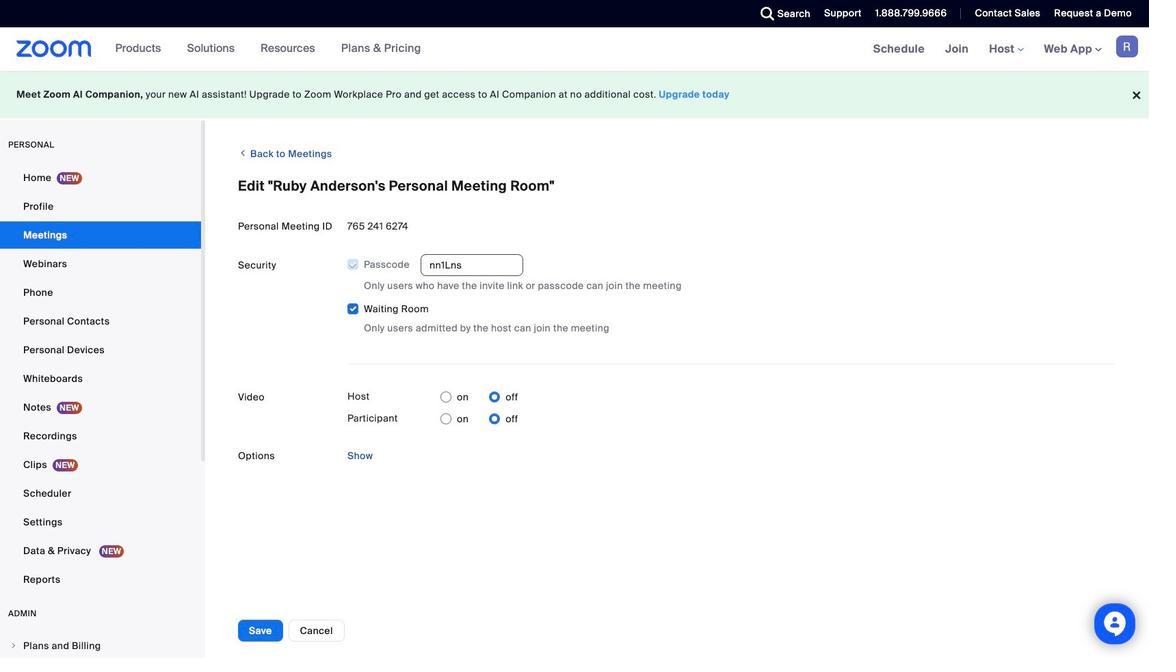 Task type: locate. For each thing, give the bounding box(es) containing it.
personal menu menu
[[0, 164, 201, 595]]

option group
[[441, 387, 518, 409], [441, 409, 518, 431]]

None text field
[[421, 255, 523, 277]]

footer
[[0, 71, 1149, 118]]

1 option group from the top
[[441, 387, 518, 409]]

banner
[[0, 27, 1149, 72]]

menu item
[[0, 634, 201, 659]]

meetings navigation
[[863, 27, 1149, 72]]

group
[[347, 255, 1117, 336]]

zoom logo image
[[16, 40, 91, 57]]

right image
[[10, 642, 18, 651]]

2 option group from the top
[[441, 409, 518, 431]]

product information navigation
[[105, 27, 432, 71]]



Task type: vqa. For each thing, say whether or not it's contained in the screenshot.
MAIN CONTENT
no



Task type: describe. For each thing, give the bounding box(es) containing it.
profile picture image
[[1117, 36, 1139, 57]]

left image
[[238, 146, 248, 160]]



